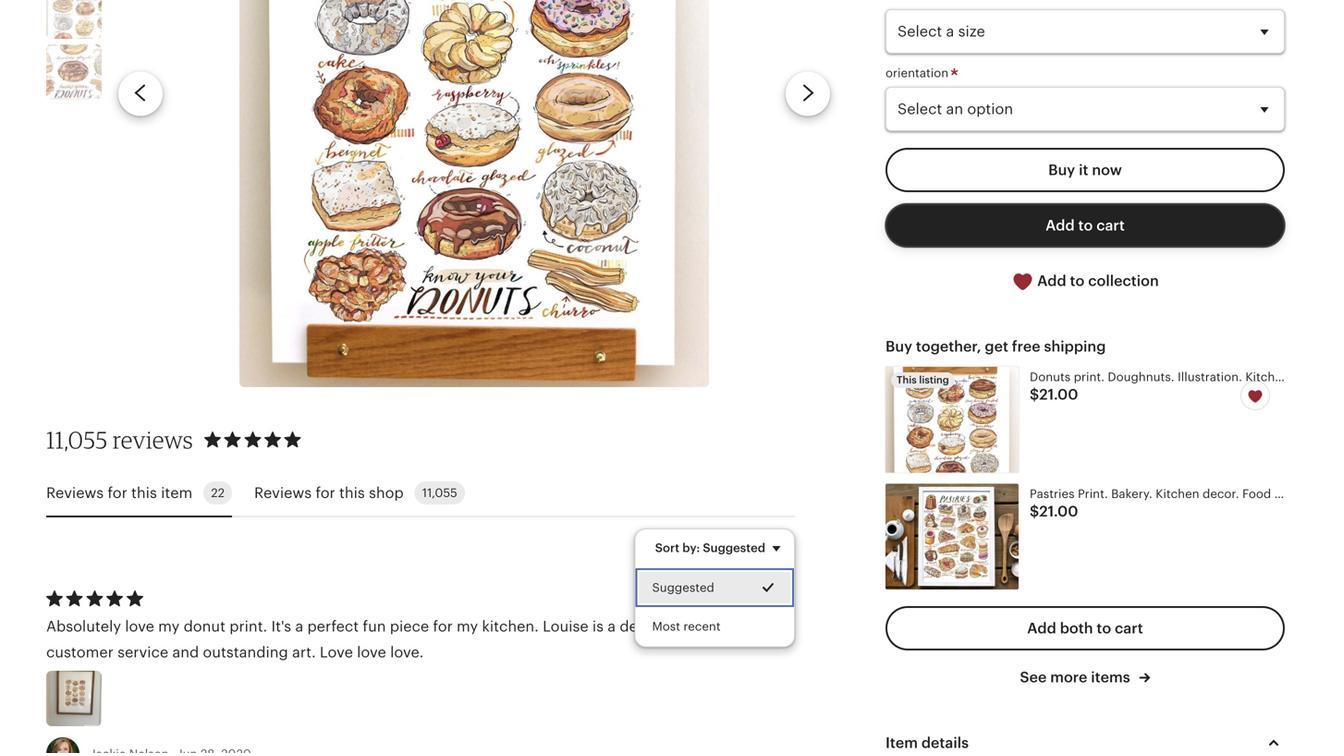 Task type: vqa. For each thing, say whether or not it's contained in the screenshot.
the to within the Add to collection button
no



Task type: describe. For each thing, give the bounding box(es) containing it.
is
[[593, 619, 604, 635]]

kitchen.
[[482, 619, 539, 635]]

2 $ from the top
[[1030, 503, 1039, 520]]

art.
[[292, 644, 316, 661]]

this
[[897, 375, 917, 386]]

see more items link
[[1020, 667, 1151, 688]]

1 horizontal spatial love
[[357, 644, 386, 661]]

for for item
[[108, 485, 127, 502]]

orientation
[[886, 66, 952, 80]]

see
[[1020, 669, 1047, 686]]

suggested inside button
[[653, 581, 715, 595]]

tab list containing reviews for this item
[[46, 471, 795, 518]]

reviews for reviews for this shop
[[254, 485, 312, 502]]

add for add both to cart
[[1028, 620, 1057, 637]]

pastries print. bakery. kitchen decor. food illustration. sweet things. european. cakes. sweet tooth. image
[[886, 484, 1019, 590]]

add to collection button
[[886, 259, 1285, 304]]

together,
[[916, 339, 982, 355]]

get
[[985, 339, 1009, 355]]

collection
[[1088, 273, 1159, 289]]

louise
[[543, 619, 589, 635]]

reviews
[[113, 426, 193, 455]]

sort
[[655, 541, 680, 555]]

recent
[[684, 620, 721, 634]]

sort by: suggested button
[[641, 529, 802, 568]]

fun
[[363, 619, 386, 635]]

for for shop
[[316, 485, 335, 502]]

perfect
[[307, 619, 359, 635]]

now
[[1092, 162, 1122, 178]]

2 21.00 from the top
[[1039, 503, 1079, 520]]

customer
[[46, 644, 114, 661]]

buy together, get free shipping
[[886, 339, 1106, 355]]

excellent
[[678, 619, 742, 635]]

11,055 reviews
[[46, 426, 193, 455]]

item
[[886, 735, 918, 752]]

items
[[1091, 669, 1131, 686]]

shipping
[[1044, 339, 1106, 355]]

reviews for reviews for this item
[[46, 485, 104, 502]]

most recent button
[[636, 608, 794, 647]]

suggested inside popup button
[[703, 541, 766, 555]]

print. inside absolutely love my donut print. it's a perfect fun piece for my kitchen. louise is a delight, excellent customer service and outstanding art. love love love.
[[230, 619, 267, 635]]

item details button
[[869, 721, 1302, 754]]

sort by: suggested
[[655, 541, 766, 555]]

view details of this review photo by jackie nelson image
[[46, 671, 102, 727]]

2 my from the left
[[457, 619, 478, 635]]

to for cart
[[1079, 217, 1093, 234]]

$ inside donuts print. doughnuts. illustration. kitchen decor.  $ 21.00
[[1030, 387, 1039, 403]]

this listing
[[897, 375, 949, 386]]

by:
[[683, 541, 700, 555]]

love.
[[390, 644, 424, 661]]

it's
[[271, 619, 291, 635]]

11,055 for 11,055
[[422, 487, 457, 500]]

details
[[922, 735, 969, 752]]

buy it now
[[1049, 162, 1122, 178]]

free
[[1012, 339, 1041, 355]]

2 a from the left
[[608, 619, 616, 635]]

add for add to collection
[[1038, 273, 1067, 289]]

reviews for this item
[[46, 485, 193, 502]]

kitchen
[[1246, 370, 1290, 384]]

buy for buy it now
[[1049, 162, 1076, 178]]

doughnuts.
[[1108, 370, 1175, 384]]



Task type: locate. For each thing, give the bounding box(es) containing it.
0 vertical spatial to
[[1079, 217, 1093, 234]]

reviews right 22
[[254, 485, 312, 502]]

buy
[[1049, 162, 1076, 178], [886, 339, 913, 355]]

absolutely love my donut print. it's a perfect fun piece for my kitchen. louise is a delight, excellent customer service and outstanding art. love love love.
[[46, 619, 742, 661]]

add inside add to collection 'button'
[[1038, 273, 1067, 289]]

see more items
[[1020, 669, 1134, 686]]

piece
[[390, 619, 429, 635]]

absolutely
[[46, 619, 121, 635]]

1 vertical spatial to
[[1070, 273, 1085, 289]]

11,055 right the shop
[[422, 487, 457, 500]]

cart up items at the right bottom of the page
[[1115, 620, 1143, 637]]

tab list
[[46, 471, 795, 518]]

$
[[1030, 387, 1039, 403], [1030, 503, 1039, 520]]

more
[[1051, 669, 1088, 686]]

a right it's
[[295, 619, 303, 635]]

reviews down 11,055 reviews
[[46, 485, 104, 502]]

1 $ from the top
[[1030, 387, 1039, 403]]

0 horizontal spatial this
[[131, 485, 157, 502]]

add to cart button
[[886, 203, 1285, 248]]

1 horizontal spatial my
[[457, 619, 478, 635]]

donuts
[[1030, 370, 1071, 384]]

illustration.
[[1178, 370, 1243, 384]]

0 vertical spatial buy
[[1049, 162, 1076, 178]]

2 reviews from the left
[[254, 485, 312, 502]]

menu
[[635, 529, 795, 648]]

outstanding
[[203, 644, 288, 661]]

suggested right by:
[[703, 541, 766, 555]]

0 vertical spatial print.
[[1074, 370, 1105, 384]]

1 vertical spatial 11,055
[[422, 487, 457, 500]]

2 vertical spatial to
[[1097, 620, 1112, 637]]

this for shop
[[339, 485, 365, 502]]

0 vertical spatial $
[[1030, 387, 1039, 403]]

0 vertical spatial 21.00
[[1039, 387, 1079, 403]]

item
[[161, 485, 193, 502]]

1 horizontal spatial reviews
[[254, 485, 312, 502]]

suggested
[[703, 541, 766, 555], [653, 581, 715, 595]]

0 horizontal spatial a
[[295, 619, 303, 635]]

1 vertical spatial add
[[1038, 273, 1067, 289]]

add
[[1046, 217, 1075, 234], [1038, 273, 1067, 289], [1028, 620, 1057, 637]]

most recent
[[653, 620, 721, 634]]

listing
[[919, 375, 949, 386]]

1 horizontal spatial a
[[608, 619, 616, 635]]

0 horizontal spatial for
[[108, 485, 127, 502]]

my
[[158, 619, 180, 635], [457, 619, 478, 635]]

1 horizontal spatial this
[[339, 485, 365, 502]]

1 horizontal spatial buy
[[1049, 162, 1076, 178]]

cart inside button
[[1097, 217, 1125, 234]]

1 vertical spatial suggested
[[653, 581, 715, 595]]

1 my from the left
[[158, 619, 180, 635]]

1 horizontal spatial print.
[[1074, 370, 1105, 384]]

cart
[[1097, 217, 1125, 234], [1115, 620, 1143, 637]]

print.
[[1074, 370, 1105, 384], [230, 619, 267, 635]]

this for item
[[131, 485, 157, 502]]

1 a from the left
[[295, 619, 303, 635]]

0 vertical spatial add
[[1046, 217, 1075, 234]]

1 vertical spatial print.
[[230, 619, 267, 635]]

for inside absolutely love my donut print. it's a perfect fun piece for my kitchen. louise is a delight, excellent customer service and outstanding art. love love love.
[[433, 619, 453, 635]]

buy inside button
[[1049, 162, 1076, 178]]

my left kitchen.
[[457, 619, 478, 635]]

0 horizontal spatial love
[[125, 619, 154, 635]]

add inside add both to cart button
[[1028, 620, 1057, 637]]

1 vertical spatial 21.00
[[1039, 503, 1079, 520]]

11,055
[[46, 426, 108, 455], [422, 487, 457, 500]]

donuts print. doughnuts. illustration. kitchen decor. food image 5 image
[[46, 44, 102, 100]]

this
[[131, 485, 157, 502], [339, 485, 365, 502]]

buy it now button
[[886, 148, 1285, 192]]

for down 11,055 reviews
[[108, 485, 127, 502]]

1 vertical spatial $
[[1030, 503, 1039, 520]]

0 vertical spatial 11,055
[[46, 426, 108, 455]]

11,055 up reviews for this item
[[46, 426, 108, 455]]

cart down now
[[1097, 217, 1125, 234]]

this left the shop
[[339, 485, 365, 502]]

to inside button
[[1079, 217, 1093, 234]]

1 21.00 from the top
[[1039, 387, 1079, 403]]

0 horizontal spatial my
[[158, 619, 180, 635]]

love
[[125, 619, 154, 635], [357, 644, 386, 661]]

21.00
[[1039, 387, 1079, 403], [1039, 503, 1079, 520]]

cart inside button
[[1115, 620, 1143, 637]]

print. up outstanding
[[230, 619, 267, 635]]

to right the both
[[1097, 620, 1112, 637]]

buy left it
[[1049, 162, 1076, 178]]

suggested button
[[636, 569, 794, 608]]

for left the shop
[[316, 485, 335, 502]]

2 vertical spatial add
[[1028, 620, 1057, 637]]

1 horizontal spatial for
[[316, 485, 335, 502]]

suggested up "most recent"
[[653, 581, 715, 595]]

to inside button
[[1097, 620, 1112, 637]]

love down fun
[[357, 644, 386, 661]]

menu containing suggested
[[635, 529, 795, 648]]

a
[[295, 619, 303, 635], [608, 619, 616, 635]]

11,055 for 11,055 reviews
[[46, 426, 108, 455]]

add both to cart
[[1028, 620, 1143, 637]]

reviews
[[46, 485, 104, 502], [254, 485, 312, 502]]

0 vertical spatial suggested
[[703, 541, 766, 555]]

21.00 inside donuts print. doughnuts. illustration. kitchen decor.  $ 21.00
[[1039, 387, 1079, 403]]

decor.
[[1293, 370, 1329, 384]]

1 horizontal spatial 11,055
[[422, 487, 457, 500]]

buy up this
[[886, 339, 913, 355]]

$ 21.00
[[1030, 503, 1079, 520]]

1 reviews from the left
[[46, 485, 104, 502]]

this left the item
[[131, 485, 157, 502]]

0 horizontal spatial buy
[[886, 339, 913, 355]]

1 vertical spatial cart
[[1115, 620, 1143, 637]]

shop
[[369, 485, 404, 502]]

add inside the add to cart button
[[1046, 217, 1075, 234]]

1 this from the left
[[131, 485, 157, 502]]

print. down shipping
[[1074, 370, 1105, 384]]

a right is
[[608, 619, 616, 635]]

service
[[118, 644, 168, 661]]

donuts print. doughnuts. illustration. kitchen decor. food art. sweets. bakery. image
[[886, 367, 1019, 473]]

to inside 'button'
[[1070, 273, 1085, 289]]

to for collection
[[1070, 273, 1085, 289]]

1 vertical spatial buy
[[886, 339, 913, 355]]

0 vertical spatial love
[[125, 619, 154, 635]]

$ right pastries print. bakery. kitchen decor. food illustration. sweet things. european. cakes. sweet tooth. image
[[1030, 503, 1039, 520]]

add left the both
[[1028, 620, 1057, 637]]

add to collection
[[1034, 273, 1159, 289]]

buy for buy together, get free shipping
[[886, 339, 913, 355]]

1 vertical spatial love
[[357, 644, 386, 661]]

love
[[320, 644, 353, 661]]

donut
[[184, 619, 226, 635]]

delight,
[[620, 619, 674, 635]]

0 horizontal spatial 11,055
[[46, 426, 108, 455]]

my up and
[[158, 619, 180, 635]]

donuts print. doughnuts. illustration. kitchen decor. food image 4 image
[[46, 0, 102, 39]]

0 vertical spatial cart
[[1097, 217, 1125, 234]]

most
[[653, 620, 681, 634]]

both
[[1060, 620, 1093, 637]]

add both to cart button
[[886, 606, 1285, 651]]

print. inside donuts print. doughnuts. illustration. kitchen decor.  $ 21.00
[[1074, 370, 1105, 384]]

0 horizontal spatial reviews
[[46, 485, 104, 502]]

add for add to cart
[[1046, 217, 1075, 234]]

0 horizontal spatial print.
[[230, 619, 267, 635]]

2 this from the left
[[339, 485, 365, 502]]

reviews for this shop
[[254, 485, 404, 502]]

item details
[[886, 735, 969, 752]]

donuts print. doughnuts. illustration. kitchen decor. food image 1 image
[[239, 0, 709, 388]]

to down buy it now button
[[1079, 217, 1093, 234]]

add down buy it now
[[1046, 217, 1075, 234]]

to left collection
[[1070, 273, 1085, 289]]

to
[[1079, 217, 1093, 234], [1070, 273, 1085, 289], [1097, 620, 1112, 637]]

add to cart
[[1046, 217, 1125, 234]]

and
[[172, 644, 199, 661]]

22
[[211, 487, 225, 500]]

donuts print. doughnuts. illustration. kitchen decor.  $ 21.00
[[1030, 370, 1331, 403]]

$ down donuts
[[1030, 387, 1039, 403]]

2 horizontal spatial for
[[433, 619, 453, 635]]

add down 'add to cart'
[[1038, 273, 1067, 289]]

for right piece
[[433, 619, 453, 635]]

it
[[1079, 162, 1089, 178]]

for
[[108, 485, 127, 502], [316, 485, 335, 502], [433, 619, 453, 635]]

love up 'service' on the bottom left
[[125, 619, 154, 635]]



